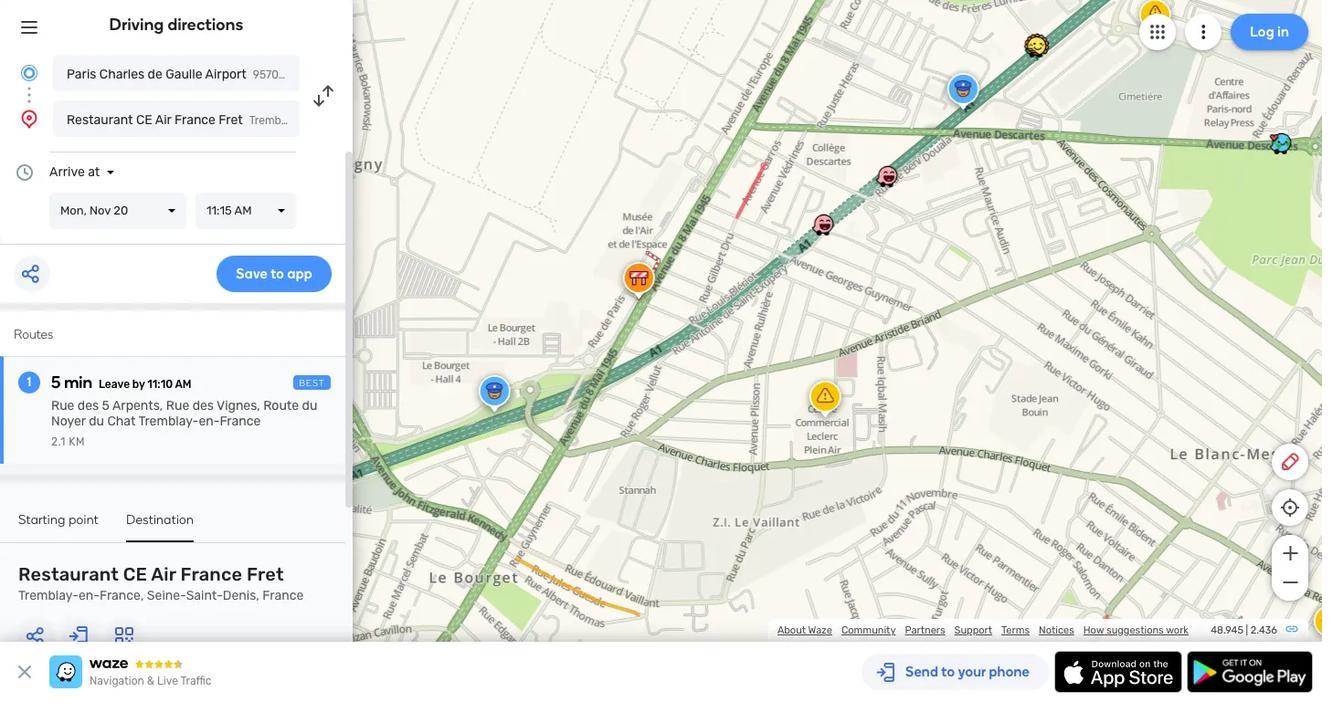 Task type: vqa. For each thing, say whether or not it's contained in the screenshot.
-
no



Task type: describe. For each thing, give the bounding box(es) containing it.
best
[[299, 378, 325, 389]]

france inside button
[[175, 112, 216, 128]]

traffic
[[181, 675, 212, 688]]

11:15
[[207, 204, 232, 218]]

starting
[[18, 513, 65, 528]]

restaurant ce air france fret tremblay-en-france, seine-saint-denis, france
[[18, 564, 304, 604]]

restaurant for restaurant ce air france fret tremblay-en-france, seine-saint-denis, france
[[18, 564, 119, 586]]

about
[[778, 625, 806, 637]]

navigation & live traffic
[[90, 675, 212, 688]]

charles
[[99, 67, 145, 82]]

mon,
[[60, 204, 87, 218]]

route
[[263, 399, 299, 414]]

work
[[1166, 625, 1189, 637]]

support link
[[955, 625, 993, 637]]

starting point button
[[18, 513, 99, 541]]

at
[[88, 165, 100, 180]]

20
[[114, 204, 128, 218]]

tremblay- inside the restaurant ce air france fret tremblay-en-france, seine-saint-denis, france
[[18, 589, 79, 604]]

seine-
[[147, 589, 186, 604]]

1 rue from the left
[[51, 399, 74, 414]]

driving directions
[[109, 15, 244, 35]]

destination button
[[126, 513, 194, 543]]

destination
[[126, 513, 194, 528]]

2 rue from the left
[[166, 399, 189, 414]]

11:15 am list box
[[196, 193, 296, 229]]

point
[[69, 513, 99, 528]]

0 vertical spatial 5
[[51, 373, 61, 393]]

x image
[[14, 662, 36, 684]]

about waze link
[[778, 625, 833, 637]]

am inside 5 min leave by 11:10 am
[[175, 378, 192, 391]]

|
[[1246, 625, 1249, 637]]

air for restaurant ce air france fret
[[155, 112, 171, 128]]

partners link
[[905, 625, 946, 637]]

11:15 am
[[207, 204, 252, 218]]

noyer
[[51, 414, 86, 430]]

saint-
[[186, 589, 223, 604]]

nov
[[90, 204, 111, 218]]

support
[[955, 625, 993, 637]]

5 inside "rue des 5 arpents, rue des vignes, route du noyer du chat tremblay-en-france 2.1 km"
[[102, 399, 110, 414]]

how suggestions work link
[[1084, 625, 1189, 637]]

restaurant ce air france fret
[[67, 112, 243, 128]]

0 horizontal spatial du
[[89, 414, 104, 430]]

paris
[[67, 67, 96, 82]]

live
[[157, 675, 178, 688]]

notices
[[1039, 625, 1075, 637]]

community
[[842, 625, 896, 637]]

arpents,
[[112, 399, 163, 414]]

paris charles de gaulle airport
[[67, 67, 247, 82]]

zoom in image
[[1279, 543, 1302, 565]]

am inside list box
[[235, 204, 252, 218]]

vignes,
[[217, 399, 260, 414]]

mon, nov 20
[[60, 204, 128, 218]]



Task type: locate. For each thing, give the bounding box(es) containing it.
ce inside button
[[136, 112, 152, 128]]

france inside "rue des 5 arpents, rue des vignes, route du noyer du chat tremblay-en-france 2.1 km"
[[220, 414, 261, 430]]

arrive at
[[49, 165, 100, 180]]

france left route
[[220, 414, 261, 430]]

du
[[302, 399, 317, 414], [89, 414, 104, 430]]

partners
[[905, 625, 946, 637]]

waze
[[809, 625, 833, 637]]

0 horizontal spatial en-
[[79, 589, 100, 604]]

1 vertical spatial 5
[[102, 399, 110, 414]]

48.945 | 2.436
[[1211, 625, 1278, 637]]

1 horizontal spatial en-
[[199, 414, 220, 430]]

1 vertical spatial restaurant
[[18, 564, 119, 586]]

ce up france,
[[123, 564, 147, 586]]

fret inside the restaurant ce air france fret tremblay-en-france, seine-saint-denis, france
[[247, 564, 284, 586]]

fret for restaurant ce air france fret
[[219, 112, 243, 128]]

ce for restaurant ce air france fret
[[136, 112, 152, 128]]

ce inside the restaurant ce air france fret tremblay-en-france, seine-saint-denis, france
[[123, 564, 147, 586]]

0 horizontal spatial rue
[[51, 399, 74, 414]]

0 horizontal spatial des
[[78, 399, 99, 414]]

1 horizontal spatial 5
[[102, 399, 110, 414]]

des down min
[[78, 399, 99, 414]]

gaulle
[[166, 67, 202, 82]]

0 horizontal spatial fret
[[219, 112, 243, 128]]

0 vertical spatial fret
[[219, 112, 243, 128]]

france down gaulle
[[175, 112, 216, 128]]

rue down min
[[51, 399, 74, 414]]

en- down starting point button
[[79, 589, 100, 604]]

1 horizontal spatial fret
[[247, 564, 284, 586]]

restaurant inside the restaurant ce air france fret tremblay-en-france, seine-saint-denis, france
[[18, 564, 119, 586]]

en- inside "rue des 5 arpents, rue des vignes, route du noyer du chat tremblay-en-france 2.1 km"
[[199, 414, 220, 430]]

0 vertical spatial air
[[155, 112, 171, 128]]

restaurant down starting point button
[[18, 564, 119, 586]]

0 horizontal spatial tremblay-
[[18, 589, 79, 604]]

0 vertical spatial tremblay-
[[138, 414, 199, 430]]

navigation
[[90, 675, 144, 688]]

air
[[155, 112, 171, 128], [151, 564, 176, 586]]

am
[[235, 204, 252, 218], [175, 378, 192, 391]]

2.436
[[1251, 625, 1278, 637]]

air inside button
[[155, 112, 171, 128]]

en- inside the restaurant ce air france fret tremblay-en-france, seine-saint-denis, france
[[79, 589, 100, 604]]

des left 'vignes,'
[[193, 399, 214, 414]]

location image
[[18, 108, 40, 130]]

5 left min
[[51, 373, 61, 393]]

5 down 'leave'
[[102, 399, 110, 414]]

1 horizontal spatial tremblay-
[[138, 414, 199, 430]]

1 horizontal spatial am
[[235, 204, 252, 218]]

1 vertical spatial en-
[[79, 589, 100, 604]]

1 horizontal spatial du
[[302, 399, 317, 414]]

ce down de
[[136, 112, 152, 128]]

terms link
[[1002, 625, 1030, 637]]

restaurant for restaurant ce air france fret
[[67, 112, 133, 128]]

rue down 11:10 on the left of page
[[166, 399, 189, 414]]

48.945
[[1211, 625, 1244, 637]]

2 des from the left
[[193, 399, 214, 414]]

fret for restaurant ce air france fret tremblay-en-france, seine-saint-denis, france
[[247, 564, 284, 586]]

starting point
[[18, 513, 99, 528]]

by
[[132, 378, 145, 391]]

min
[[64, 373, 92, 393]]

air inside the restaurant ce air france fret tremblay-en-france, seine-saint-denis, france
[[151, 564, 176, 586]]

2.1
[[51, 436, 66, 449]]

driving
[[109, 15, 164, 35]]

restaurant ce air france fret button
[[53, 101, 300, 137]]

1 horizontal spatial des
[[193, 399, 214, 414]]

fret
[[219, 112, 243, 128], [247, 564, 284, 586]]

1 vertical spatial air
[[151, 564, 176, 586]]

restaurant
[[67, 112, 133, 128], [18, 564, 119, 586]]

community link
[[842, 625, 896, 637]]

tremblay- inside "rue des 5 arpents, rue des vignes, route du noyer du chat tremblay-en-france 2.1 km"
[[138, 414, 199, 430]]

suggestions
[[1107, 625, 1164, 637]]

1 vertical spatial tremblay-
[[18, 589, 79, 604]]

1 vertical spatial fret
[[247, 564, 284, 586]]

fret down airport
[[219, 112, 243, 128]]

airport
[[205, 67, 247, 82]]

restaurant down paris
[[67, 112, 133, 128]]

1 horizontal spatial rue
[[166, 399, 189, 414]]

11:10
[[147, 378, 173, 391]]

km
[[69, 436, 85, 449]]

&
[[147, 675, 155, 688]]

arrive
[[49, 165, 85, 180]]

5 min leave by 11:10 am
[[51, 373, 192, 393]]

am right 11:10 on the left of page
[[175, 378, 192, 391]]

en- right "arpents,"
[[199, 414, 220, 430]]

france
[[175, 112, 216, 128], [220, 414, 261, 430], [181, 564, 242, 586], [263, 589, 304, 604]]

zoom out image
[[1279, 572, 1302, 594]]

routes
[[14, 327, 53, 343]]

france,
[[100, 589, 144, 604]]

0 vertical spatial am
[[235, 204, 252, 218]]

en-
[[199, 414, 220, 430], [79, 589, 100, 604]]

0 horizontal spatial am
[[175, 378, 192, 391]]

notices link
[[1039, 625, 1075, 637]]

pencil image
[[1280, 452, 1302, 473]]

air for restaurant ce air france fret tremblay-en-france, seine-saint-denis, france
[[151, 564, 176, 586]]

5
[[51, 373, 61, 393], [102, 399, 110, 414]]

france right the denis,
[[263, 589, 304, 604]]

du left chat
[[89, 414, 104, 430]]

denis,
[[223, 589, 259, 604]]

du down best on the bottom left of page
[[302, 399, 317, 414]]

tremblay- down starting point button
[[18, 589, 79, 604]]

de
[[148, 67, 162, 82]]

0 vertical spatial en-
[[199, 414, 220, 430]]

1 vertical spatial am
[[175, 378, 192, 391]]

restaurant inside 'restaurant ce air france fret' button
[[67, 112, 133, 128]]

1 des from the left
[[78, 399, 99, 414]]

0 horizontal spatial 5
[[51, 373, 61, 393]]

fret up the denis,
[[247, 564, 284, 586]]

terms
[[1002, 625, 1030, 637]]

1
[[27, 375, 31, 390]]

current location image
[[18, 62, 40, 84]]

directions
[[168, 15, 244, 35]]

tremblay- down 11:10 on the left of page
[[138, 414, 199, 430]]

how
[[1084, 625, 1104, 637]]

leave
[[99, 378, 130, 391]]

ce
[[136, 112, 152, 128], [123, 564, 147, 586]]

chat
[[107, 414, 136, 430]]

air up seine-
[[151, 564, 176, 586]]

am right the 11:15
[[235, 204, 252, 218]]

paris charles de gaulle airport button
[[53, 55, 300, 91]]

clock image
[[14, 162, 36, 184]]

france up the saint-
[[181, 564, 242, 586]]

0 vertical spatial restaurant
[[67, 112, 133, 128]]

rue
[[51, 399, 74, 414], [166, 399, 189, 414]]

tremblay-
[[138, 414, 199, 430], [18, 589, 79, 604]]

about waze community partners support terms notices how suggestions work
[[778, 625, 1189, 637]]

1 vertical spatial ce
[[123, 564, 147, 586]]

des
[[78, 399, 99, 414], [193, 399, 214, 414]]

0 vertical spatial ce
[[136, 112, 152, 128]]

ce for restaurant ce air france fret tremblay-en-france, seine-saint-denis, france
[[123, 564, 147, 586]]

mon, nov 20 list box
[[49, 193, 186, 229]]

rue des 5 arpents, rue des vignes, route du noyer du chat tremblay-en-france 2.1 km
[[51, 399, 317, 449]]

fret inside 'restaurant ce air france fret' button
[[219, 112, 243, 128]]

air down 'paris charles de gaulle airport'
[[155, 112, 171, 128]]

link image
[[1285, 622, 1300, 637]]



